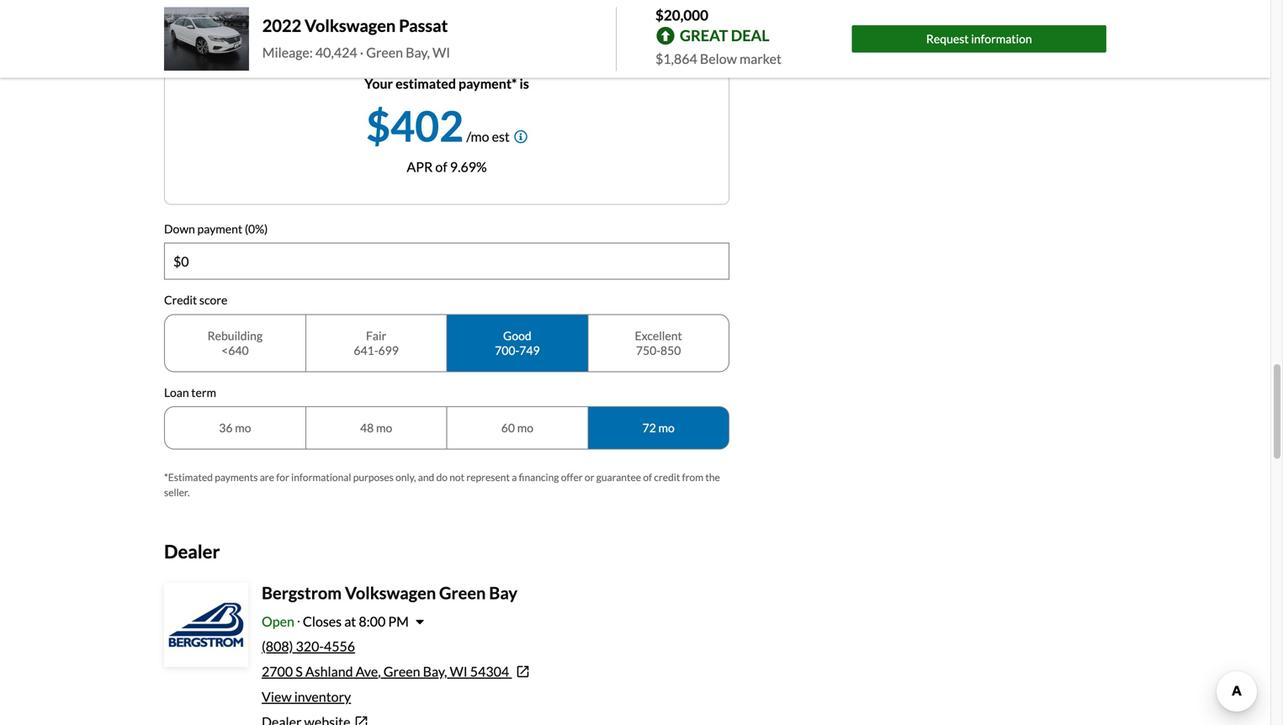 Task type: locate. For each thing, give the bounding box(es) containing it.
2700
[[262, 664, 293, 680]]

699
[[378, 343, 399, 358]]

1 mo from the left
[[235, 421, 251, 435]]

only,
[[396, 471, 416, 484]]

volkswagen up pm
[[345, 583, 436, 603]]

1 horizontal spatial of
[[643, 471, 652, 484]]

0 horizontal spatial of
[[435, 158, 447, 175]]

of left credit
[[643, 471, 652, 484]]

*estimated
[[164, 471, 213, 484]]

volkswagen
[[305, 15, 396, 36], [345, 583, 436, 603]]

wi left 54304
[[450, 664, 468, 680]]

from
[[682, 471, 704, 484]]

2700 s ashland ave , green bay, wi 54304
[[262, 664, 509, 680]]

payment
[[241, 10, 314, 32], [197, 222, 242, 236]]

payment for estimate
[[241, 10, 314, 32]]

credit score
[[164, 293, 227, 307]]

9.69%
[[450, 158, 487, 175]]

the
[[706, 471, 720, 484]]

mo for 60 mo
[[517, 421, 534, 435]]

wi
[[433, 44, 450, 60], [450, 664, 468, 680]]

green left bay
[[439, 583, 486, 603]]

payment up mileage:
[[241, 10, 314, 32]]

wi inside 2022 volkswagen passat mileage: 40,424 · green bay, wi
[[433, 44, 450, 60]]

3 mo from the left
[[517, 421, 534, 435]]

below
[[700, 50, 737, 67]]

(808)
[[262, 638, 293, 655]]

<640
[[221, 343, 249, 358]]

750-
[[636, 343, 661, 358]]

bay, down passat on the top of page
[[406, 44, 430, 60]]

inventory
[[294, 689, 351, 705]]

financing
[[519, 471, 559, 484]]

bay, down caret down icon
[[423, 664, 447, 680]]

loan term
[[164, 385, 216, 400]]

1 vertical spatial payment
[[197, 222, 242, 236]]

score
[[199, 293, 227, 307]]

1 vertical spatial of
[[643, 471, 652, 484]]

1 vertical spatial volkswagen
[[345, 583, 436, 603]]

(808) 320-4556
[[262, 638, 355, 655]]

green inside 2022 volkswagen passat mileage: 40,424 · green bay, wi
[[366, 44, 403, 60]]

payment left '(0%)'
[[197, 222, 242, 236]]

,
[[378, 664, 381, 680]]

and
[[418, 471, 434, 484]]

guarantee
[[596, 471, 641, 484]]

749
[[519, 343, 540, 358]]

seller.
[[164, 487, 190, 499]]

0 vertical spatial bay,
[[406, 44, 430, 60]]

dealer
[[164, 541, 220, 563]]

2022 volkswagen passat image
[[164, 7, 249, 71]]

60
[[501, 421, 515, 435]]

mo right 72
[[658, 421, 675, 435]]

at
[[344, 614, 356, 630]]

credit
[[654, 471, 680, 484]]

0 vertical spatial of
[[435, 158, 447, 175]]

mo right "60"
[[517, 421, 534, 435]]

0 vertical spatial payment
[[241, 10, 314, 32]]

0 vertical spatial green
[[366, 44, 403, 60]]

or
[[585, 471, 594, 484]]

mo right 36
[[235, 421, 251, 435]]

volkswagen inside 2022 volkswagen passat mileage: 40,424 · green bay, wi
[[305, 15, 396, 36]]

48 mo
[[360, 421, 392, 435]]

s
[[296, 664, 303, 680]]

wi up your estimated payment* is
[[433, 44, 450, 60]]

request
[[926, 32, 969, 46]]

view inventory
[[262, 689, 351, 705]]

term
[[191, 385, 216, 400]]

volkswagen for bergstrom
[[345, 583, 436, 603]]

rebuilding <640
[[208, 329, 263, 358]]

0 vertical spatial volkswagen
[[305, 15, 396, 36]]

mo for 72 mo
[[658, 421, 675, 435]]

/mo
[[466, 128, 489, 145]]

(808) 320-4556 link
[[262, 638, 355, 655]]

estimate payment
[[164, 10, 314, 32]]

represent
[[467, 471, 510, 484]]

view
[[262, 689, 292, 705]]

0 vertical spatial wi
[[433, 44, 450, 60]]

1 vertical spatial bay,
[[423, 664, 447, 680]]

4 mo from the left
[[658, 421, 675, 435]]

volkswagen up ·
[[305, 15, 396, 36]]

mo right the 48
[[376, 421, 392, 435]]

green right ·
[[366, 44, 403, 60]]

payments
[[215, 471, 258, 484]]

excellent
[[635, 329, 682, 343]]

Down payment (0%) text field
[[165, 244, 729, 279]]

great deal
[[680, 26, 770, 45]]

of right 'apr'
[[435, 158, 447, 175]]

good 700-749
[[495, 329, 540, 358]]

2 mo from the left
[[376, 421, 392, 435]]

36
[[219, 421, 233, 435]]

payment for down
[[197, 222, 242, 236]]

48
[[360, 421, 374, 435]]

ave
[[356, 664, 378, 680]]

rebuilding
[[208, 329, 263, 343]]

green
[[366, 44, 403, 60], [439, 583, 486, 603], [384, 664, 420, 680]]

1 vertical spatial green
[[439, 583, 486, 603]]

offer
[[561, 471, 583, 484]]

estimate
[[164, 10, 237, 32]]

ashland
[[305, 664, 353, 680]]

of
[[435, 158, 447, 175], [643, 471, 652, 484]]

bay, inside 2022 volkswagen passat mileage: 40,424 · green bay, wi
[[406, 44, 430, 60]]

green right ,
[[384, 664, 420, 680]]



Task type: vqa. For each thing, say whether or not it's contained in the screenshot.
top State
no



Task type: describe. For each thing, give the bounding box(es) containing it.
your estimated payment* is
[[365, 75, 529, 92]]

mo for 36 mo
[[235, 421, 251, 435]]

your
[[365, 75, 393, 92]]

estimated
[[396, 75, 456, 92]]

caret down image
[[416, 615, 424, 628]]

apr of 9.69%
[[407, 158, 487, 175]]

2022
[[262, 15, 301, 36]]

are
[[260, 471, 274, 484]]

2 vertical spatial green
[[384, 664, 420, 680]]

request information button
[[852, 25, 1107, 53]]

641-
[[354, 343, 378, 358]]

request information
[[926, 32, 1032, 46]]

purposes
[[353, 471, 394, 484]]

8:00
[[359, 614, 386, 630]]

not
[[450, 471, 465, 484]]

mo for 48 mo
[[376, 421, 392, 435]]

deal
[[731, 26, 770, 45]]

view inventory link
[[262, 689, 351, 705]]

60 mo
[[501, 421, 534, 435]]

informational
[[291, 471, 351, 484]]

passat
[[399, 15, 448, 36]]

is
[[520, 75, 529, 92]]

payment*
[[459, 75, 517, 92]]

volkswagen for 2022
[[305, 15, 396, 36]]

excellent 750-850
[[635, 329, 682, 358]]

bergstrom volkswagen green bay image
[[166, 585, 247, 666]]

info circle image
[[514, 130, 528, 143]]

4556
[[324, 638, 355, 655]]

850
[[661, 343, 681, 358]]

down payment (0%)
[[164, 222, 268, 236]]

mileage:
[[262, 44, 313, 60]]

closes
[[303, 614, 342, 630]]

2022 volkswagen passat mileage: 40,424 · green bay, wi
[[262, 15, 450, 60]]

fair
[[366, 329, 386, 343]]

loan
[[164, 385, 189, 400]]

bay
[[489, 583, 518, 603]]

credit
[[164, 293, 197, 307]]

of inside *estimated payments are for informational purposes only, and do not represent a financing offer or guarantee of credit from the seller.
[[643, 471, 652, 484]]

pm
[[388, 614, 409, 630]]

bergstrom volkswagen green bay
[[262, 583, 518, 603]]

$402
[[366, 100, 464, 150]]

a
[[512, 471, 517, 484]]

great
[[680, 26, 728, 45]]

open
[[262, 614, 294, 630]]

320-
[[296, 638, 324, 655]]

bergstrom volkswagen green bay link
[[262, 583, 518, 603]]

open closes at 8:00 pm
[[262, 614, 409, 630]]

·
[[360, 44, 364, 60]]

information
[[971, 32, 1032, 46]]

do
[[436, 471, 448, 484]]

dealer website image
[[354, 715, 369, 725]]

good
[[503, 329, 532, 343]]

$402 /mo est
[[366, 100, 510, 150]]

est
[[492, 128, 510, 145]]

$1,864 below market
[[656, 50, 782, 67]]

72
[[643, 421, 656, 435]]

54304
[[470, 664, 509, 680]]

market
[[740, 50, 782, 67]]

40,424
[[315, 44, 357, 60]]

$1,864
[[656, 50, 697, 67]]

700-
[[495, 343, 519, 358]]

1 vertical spatial wi
[[450, 664, 468, 680]]

for
[[276, 471, 289, 484]]

fair 641-699
[[354, 329, 399, 358]]

bergstrom
[[262, 583, 342, 603]]

72 mo
[[643, 421, 675, 435]]

(0%)
[[245, 222, 268, 236]]

down
[[164, 222, 195, 236]]

$20,000
[[656, 6, 709, 24]]

36 mo
[[219, 421, 251, 435]]



